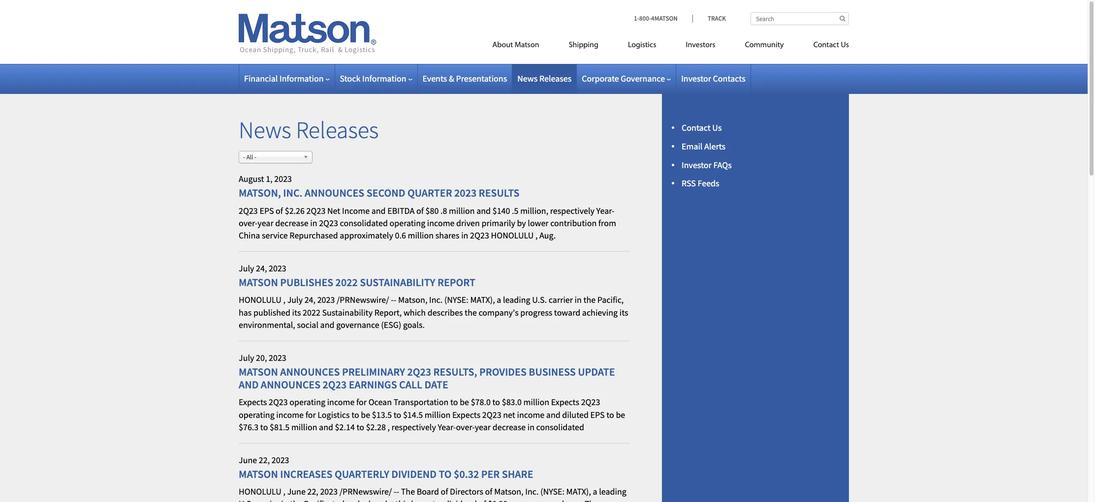 Task type: vqa. For each thing, say whether or not it's contained in the screenshot.
'August 1, 2023 Matson, Inc. Announces Second Quarter 2023 Results'
yes



Task type: locate. For each thing, give the bounding box(es) containing it.
1 horizontal spatial consolidated
[[537, 422, 585, 433]]

1 vertical spatial investor
[[682, 159, 712, 171]]

news releases link
[[518, 73, 572, 84]]

0 vertical spatial 2022
[[336, 276, 358, 290]]

2 matson from the top
[[239, 365, 278, 379]]

0 horizontal spatial pacific,
[[304, 499, 330, 503]]

0 horizontal spatial operating
[[239, 410, 275, 421]]

1 vertical spatial 2022
[[303, 307, 321, 318]]

(nyse: up describes
[[445, 295, 469, 306]]

1 vertical spatial honolulu
[[239, 295, 282, 306]]

0 horizontal spatial eps
[[260, 205, 274, 216]]

contact us link up email alerts
[[682, 122, 722, 133]]

0 vertical spatial logistics
[[628, 41, 657, 49]]

0 vertical spatial releases
[[540, 73, 572, 84]]

3 matson from the top
[[239, 468, 278, 482]]

1 horizontal spatial the
[[465, 307, 477, 318]]

contact us inside top menu navigation
[[814, 41, 850, 49]]

progress
[[521, 307, 553, 318]]

income up shares
[[427, 218, 455, 229]]

news releases up - all - link
[[239, 115, 379, 145]]

news releases down matson
[[518, 73, 572, 84]]

2q23 up $81.5
[[269, 397, 288, 408]]

/prnewswire/ for 2022
[[337, 295, 389, 306]]

1 horizontal spatial 2022
[[336, 276, 358, 290]]

, down increases
[[283, 487, 286, 498]]

0 horizontal spatial us
[[713, 122, 722, 133]]

pacific, inside "honolulu , june 22, 2023 /prnewswire/ -- the board of directors of matson, inc. (nyse: matx), a leading u.s. carrier in the pacific, today declared a third quarter dividend of $0.32 per common share.  th"
[[304, 499, 330, 503]]

1 vertical spatial consolidated
[[537, 422, 585, 433]]

operating down ebitda
[[390, 218, 426, 229]]

1 vertical spatial carrier
[[255, 499, 280, 503]]

news
[[518, 73, 538, 84], [239, 115, 291, 145]]

0 vertical spatial news
[[518, 73, 538, 84]]

$0.32 inside "honolulu , june 22, 2023 /prnewswire/ -- the board of directors of matson, inc. (nyse: matx), a leading u.s. carrier in the pacific, today declared a third quarter dividend of $0.32 per common share.  th"
[[488, 499, 508, 503]]

1 vertical spatial over-
[[456, 422, 475, 433]]

matson for matson announces preliminary 2q23 results, provides business update and announces 2q23 earnings call date
[[239, 365, 278, 379]]

1 vertical spatial respectively
[[392, 422, 436, 433]]

pacific, left 'today'
[[304, 499, 330, 503]]

1 information from the left
[[280, 73, 324, 84]]

matx), inside honolulu , july 24, 2023 /prnewswire/ -- matson, inc. (nyse: matx), a leading u.s. carrier in the pacific, has published its 2022 sustainability report, which describes the company's progress toward achieving its environmental, social and governance (esg) goals.
[[471, 295, 495, 306]]

1 vertical spatial (nyse:
[[541, 487, 565, 498]]

1 vertical spatial logistics
[[318, 410, 350, 421]]

1 its from the left
[[292, 307, 301, 318]]

0 horizontal spatial contact
[[682, 122, 711, 133]]

logistics inside expects 2q23 operating income for ocean transportation to be $78.0 to $83.0 million expects 2q23 operating income for logistics to be $13.5 to $14.5 million expects 2q23 net income and diluted eps to be $76.3 to $81.5 million and $2.14 to $2.28 , respectively year-over-year decrease in consolidated
[[318, 410, 350, 421]]

us
[[841, 41, 850, 49], [713, 122, 722, 133]]

decrease down the $2.26
[[275, 218, 309, 229]]

0 horizontal spatial leading
[[503, 295, 531, 306]]

0 horizontal spatial year-
[[438, 422, 456, 433]]

2022
[[336, 276, 358, 290], [303, 307, 321, 318]]

1 vertical spatial decrease
[[493, 422, 526, 433]]

0 vertical spatial leading
[[503, 295, 531, 306]]

0 horizontal spatial a
[[389, 499, 394, 503]]

income right the net
[[517, 410, 545, 421]]

news releases
[[518, 73, 572, 84], [239, 115, 379, 145]]

inc. inside "honolulu , june 22, 2023 /prnewswire/ -- the board of directors of matson, inc. (nyse: matx), a leading u.s. carrier in the pacific, today declared a third quarter dividend of $0.32 per common share.  th"
[[526, 487, 539, 498]]

expects down '$78.0'
[[453, 410, 481, 421]]

over- down '$78.0'
[[456, 422, 475, 433]]

about matson link
[[478, 36, 554, 57]]

expects
[[239, 397, 267, 408], [551, 397, 580, 408], [453, 410, 481, 421]]

honolulu inside "honolulu , june 22, 2023 /prnewswire/ -- the board of directors of matson, inc. (nyse: matx), a leading u.s. carrier in the pacific, today declared a third quarter dividend of $0.32 per common share.  th"
[[239, 487, 282, 498]]

1 horizontal spatial pacific,
[[598, 295, 624, 306]]

0 vertical spatial investor
[[682, 73, 712, 84]]

information right stock
[[362, 73, 407, 84]]

1 vertical spatial 22,
[[308, 487, 319, 498]]

july inside honolulu , july 24, 2023 /prnewswire/ -- matson, inc. (nyse: matx), a leading u.s. carrier in the pacific, has published its 2022 sustainability report, which describes the company's progress toward achieving its environmental, social and governance (esg) goals.
[[287, 295, 303, 306]]

0 vertical spatial operating
[[390, 218, 426, 229]]

1 horizontal spatial matx),
[[567, 487, 591, 498]]

contact down search search field
[[814, 41, 840, 49]]

results,
[[434, 365, 477, 379]]

announces down the social
[[280, 365, 340, 379]]

1 vertical spatial year
[[475, 422, 491, 433]]

of left the $2.26
[[276, 205, 283, 216]]

22, down increases
[[308, 487, 319, 498]]

, inside honolulu , july 24, 2023 /prnewswire/ -- matson, inc. (nyse: matx), a leading u.s. carrier in the pacific, has published its 2022 sustainability report, which describes the company's progress toward achieving its environmental, social and governance (esg) goals.
[[283, 295, 286, 306]]

0 horizontal spatial (nyse:
[[445, 295, 469, 306]]

in up share
[[528, 422, 535, 433]]

matson up has
[[239, 276, 278, 290]]

financial information link
[[244, 73, 330, 84]]

0 vertical spatial decrease
[[275, 218, 309, 229]]

4matson
[[652, 14, 678, 23]]

0 vertical spatial /prnewswire/
[[337, 295, 389, 306]]

(nyse: up the common
[[541, 487, 565, 498]]

matson, inside honolulu , july 24, 2023 /prnewswire/ -- matson, inc. (nyse: matx), a leading u.s. carrier in the pacific, has published its 2022 sustainability report, which describes the company's progress toward achieving its environmental, social and governance (esg) goals.
[[398, 295, 428, 306]]

0 horizontal spatial million
[[292, 422, 317, 433]]

eps inside 2q23 eps of $2.26 2q23 net income and ebitda of $80 .8 million and $140 .5 million, respectively year- over-year decrease in 2q23 consolidated operating income driven primarily by lower contribution from china service repurchased approximately 0.6 million shares in 2q23 honolulu , aug.
[[260, 205, 274, 216]]

2023 inside "honolulu , june 22, 2023 /prnewswire/ -- the board of directors of matson, inc. (nyse: matx), a leading u.s. carrier in the pacific, today declared a third quarter dividend of $0.32 per common share.  th"
[[320, 487, 338, 498]]

year- down transportation
[[438, 422, 456, 433]]

0 horizontal spatial u.s.
[[239, 499, 254, 503]]

shipping
[[569, 41, 599, 49]]

ocean
[[369, 397, 392, 408]]

stock information link
[[340, 73, 412, 84]]

of down per
[[485, 487, 493, 498]]

2q23
[[239, 205, 258, 216], [307, 205, 326, 216], [319, 218, 338, 229], [470, 230, 489, 241], [407, 365, 431, 379], [323, 378, 347, 392], [269, 397, 288, 408], [581, 397, 601, 408], [483, 410, 502, 421]]

, up the published
[[283, 295, 286, 306]]

1 horizontal spatial matson,
[[495, 487, 524, 498]]

shipping link
[[554, 36, 614, 57]]

rss feeds link
[[682, 178, 720, 189]]

investor down investors link
[[682, 73, 712, 84]]

investor
[[682, 73, 712, 84], [682, 159, 712, 171]]

income
[[427, 218, 455, 229], [327, 397, 355, 408], [276, 410, 304, 421], [517, 410, 545, 421]]

news down matson
[[518, 73, 538, 84]]

ebitda
[[388, 205, 415, 216]]

0 horizontal spatial respectively
[[392, 422, 436, 433]]

2023 up increases
[[272, 455, 289, 466]]

operating
[[390, 218, 426, 229], [290, 397, 326, 408], [239, 410, 275, 421]]

dividend
[[392, 468, 437, 482]]

2023 up sustainability
[[317, 295, 335, 306]]

1 vertical spatial operating
[[290, 397, 326, 408]]

matson inside "july 24, 2023 matson publishes 2022 sustainability report"
[[239, 276, 278, 290]]

be up $2.28
[[361, 410, 370, 421]]

the right describes
[[465, 307, 477, 318]]

financial
[[244, 73, 278, 84]]

quarter
[[408, 186, 452, 200]]

24,
[[256, 263, 267, 274], [305, 295, 316, 306]]

year- up from
[[597, 205, 615, 216]]

decrease inside expects 2q23 operating income for ocean transportation to be $78.0 to $83.0 million expects 2q23 operating income for logistics to be $13.5 to $14.5 million expects 2q23 net income and diluted eps to be $76.3 to $81.5 million and $2.14 to $2.28 , respectively year-over-year decrease in consolidated
[[493, 422, 526, 433]]

matson left increases
[[239, 468, 278, 482]]

transportation
[[394, 397, 449, 408]]

, inside 2q23 eps of $2.26 2q23 net income and ebitda of $80 .8 million and $140 .5 million, respectively year- over-year decrease in 2q23 consolidated operating income driven primarily by lower contribution from china service repurchased approximately 0.6 million shares in 2q23 honolulu , aug.
[[536, 230, 538, 241]]

1 matson from the top
[[239, 276, 278, 290]]

contribution
[[551, 218, 597, 229]]

1 horizontal spatial june
[[287, 487, 306, 498]]

stock information
[[340, 73, 407, 84]]

0 vertical spatial contact
[[814, 41, 840, 49]]

all
[[247, 153, 253, 161]]

2023
[[274, 174, 292, 185], [455, 186, 477, 200], [269, 263, 287, 274], [317, 295, 335, 306], [269, 353, 287, 364], [272, 455, 289, 466], [320, 487, 338, 498]]

0 vertical spatial for
[[357, 397, 367, 408]]

operating up $76.3
[[239, 410, 275, 421]]

, right $2.28
[[388, 422, 390, 433]]

matson,
[[398, 295, 428, 306], [495, 487, 524, 498]]

0 horizontal spatial expects
[[239, 397, 267, 408]]

corporate
[[582, 73, 619, 84]]

matson increases quarterly dividend to $0.32 per share link
[[239, 468, 534, 482]]

million down transportation
[[425, 410, 451, 421]]

20,
[[256, 353, 267, 364]]

pacific, inside honolulu , july 24, 2023 /prnewswire/ -- matson, inc. (nyse: matx), a leading u.s. carrier in the pacific, has published its 2022 sustainability report, which describes the company's progress toward achieving its environmental, social and governance (esg) goals.
[[598, 295, 624, 306]]

over- inside 2q23 eps of $2.26 2q23 net income and ebitda of $80 .8 million and $140 .5 million, respectively year- over-year decrease in 2q23 consolidated operating income driven primarily by lower contribution from china service repurchased approximately 0.6 million shares in 2q23 honolulu , aug.
[[239, 218, 258, 229]]

matson
[[239, 276, 278, 290], [239, 365, 278, 379], [239, 468, 278, 482]]

logistics down 800-
[[628, 41, 657, 49]]

information for stock information
[[362, 73, 407, 84]]

$0.32 up directors at the bottom left of page
[[454, 468, 479, 482]]

announces inside august 1, 2023 matson, inc. announces second quarter 2023 results
[[305, 186, 365, 200]]

22,
[[259, 455, 270, 466], [308, 487, 319, 498]]

1 horizontal spatial operating
[[290, 397, 326, 408]]

2 vertical spatial matson
[[239, 468, 278, 482]]

matson announces preliminary 2q23 results, provides business update and announces 2q23 earnings call date link
[[239, 365, 615, 392]]

.8 million
[[441, 205, 475, 216]]

decrease down the net
[[493, 422, 526, 433]]

0 vertical spatial a
[[497, 295, 502, 306]]

2023 right 1,
[[274, 174, 292, 185]]

to
[[439, 468, 452, 482]]

honolulu
[[491, 230, 534, 241], [239, 295, 282, 306], [239, 487, 282, 498]]

/prnewswire/ up declared
[[340, 487, 392, 498]]

and left $2.14
[[319, 422, 333, 433]]

consolidated down diluted
[[537, 422, 585, 433]]

None search field
[[751, 12, 850, 25]]

contact up the email
[[682, 122, 711, 133]]

0 horizontal spatial june
[[239, 455, 257, 466]]

&
[[449, 73, 455, 84]]

investor faqs link
[[682, 159, 732, 171]]

year inside expects 2q23 operating income for ocean transportation to be $78.0 to $83.0 million expects 2q23 operating income for logistics to be $13.5 to $14.5 million expects 2q23 net income and diluted eps to be $76.3 to $81.5 million and $2.14 to $2.28 , respectively year-over-year decrease in consolidated
[[475, 422, 491, 433]]

eps right diluted
[[591, 410, 605, 421]]

investors link
[[672, 36, 731, 57]]

leading inside "honolulu , june 22, 2023 /prnewswire/ -- the board of directors of matson, inc. (nyse: matx), a leading u.s. carrier in the pacific, today declared a third quarter dividend of $0.32 per common share.  th"
[[599, 487, 627, 498]]

2022 up the social
[[303, 307, 321, 318]]

1 vertical spatial contact us link
[[682, 122, 722, 133]]

0 vertical spatial matson
[[239, 276, 278, 290]]

contact us down search icon
[[814, 41, 850, 49]]

net
[[503, 410, 516, 421]]

matson for matson publishes 2022 sustainability report
[[239, 276, 278, 290]]

july inside july 20, 2023 matson announces preliminary 2q23 results, provides business update and announces 2q23 earnings call date
[[239, 353, 254, 364]]

inc.
[[429, 295, 443, 306], [526, 487, 539, 498]]

(esg)
[[381, 319, 402, 331]]

24, down publishes
[[305, 295, 316, 306]]

directors
[[450, 487, 484, 498]]

/prnewswire/ for quarterly
[[340, 487, 392, 498]]

results
[[479, 186, 520, 200]]

announces up net
[[305, 186, 365, 200]]

million right $83.0
[[524, 397, 550, 408]]

respectively up contribution
[[550, 205, 595, 216]]

july down publishes
[[287, 295, 303, 306]]

over-
[[239, 218, 258, 229], [456, 422, 475, 433]]

year inside 2q23 eps of $2.26 2q23 net income and ebitda of $80 .8 million and $140 .5 million, respectively year- over-year decrease in 2q23 consolidated operating income driven primarily by lower contribution from china service repurchased approximately 0.6 million shares in 2q23 honolulu , aug.
[[258, 218, 274, 229]]

24, inside honolulu , july 24, 2023 /prnewswire/ -- matson, inc. (nyse: matx), a leading u.s. carrier in the pacific, has published its 2022 sustainability report, which describes the company's progress toward achieving its environmental, social and governance (esg) goals.
[[305, 295, 316, 306]]

0 vertical spatial eps
[[260, 205, 274, 216]]

matson, up per
[[495, 487, 524, 498]]

quarterly
[[335, 468, 390, 482]]

information
[[280, 73, 324, 84], [362, 73, 407, 84]]

to left the $14.5
[[394, 410, 402, 421]]

1 horizontal spatial u.s.
[[533, 295, 547, 306]]

22, inside "honolulu , june 22, 2023 /prnewswire/ -- the board of directors of matson, inc. (nyse: matx), a leading u.s. carrier in the pacific, today declared a third quarter dividend of $0.32 per common share.  th"
[[308, 487, 319, 498]]

$0.32 inside june 22, 2023 matson increases quarterly dividend to $0.32 per share
[[454, 468, 479, 482]]

and right the social
[[320, 319, 335, 331]]

1 vertical spatial /prnewswire/
[[340, 487, 392, 498]]

honolulu inside honolulu , july 24, 2023 /prnewswire/ -- matson, inc. (nyse: matx), a leading u.s. carrier in the pacific, has published its 2022 sustainability report, which describes the company's progress toward achieving its environmental, social and governance (esg) goals.
[[239, 295, 282, 306]]

income inside 2q23 eps of $2.26 2q23 net income and ebitda of $80 .8 million and $140 .5 million, respectively year- over-year decrease in 2q23 consolidated operating income driven primarily by lower contribution from china service repurchased approximately 0.6 million shares in 2q23 honolulu , aug.
[[427, 218, 455, 229]]

1 vertical spatial inc.
[[526, 487, 539, 498]]

its right achieving in the bottom of the page
[[620, 307, 629, 318]]

1 vertical spatial for
[[306, 410, 316, 421]]

0 vertical spatial $0.32
[[454, 468, 479, 482]]

decrease inside 2q23 eps of $2.26 2q23 net income and ebitda of $80 .8 million and $140 .5 million, respectively year- over-year decrease in 2q23 consolidated operating income driven primarily by lower contribution from china service repurchased approximately 0.6 million shares in 2q23 honolulu , aug.
[[275, 218, 309, 229]]

top menu navigation
[[448, 36, 850, 57]]

june 22, 2023 matson increases quarterly dividend to $0.32 per share
[[239, 455, 534, 482]]

year
[[258, 218, 274, 229], [475, 422, 491, 433]]

year- inside 2q23 eps of $2.26 2q23 net income and ebitda of $80 .8 million and $140 .5 million, respectively year- over-year decrease in 2q23 consolidated operating income driven primarily by lower contribution from china service repurchased approximately 0.6 million shares in 2q23 honolulu , aug.
[[597, 205, 615, 216]]

2023 up publishes
[[269, 263, 287, 274]]

matson inside july 20, 2023 matson announces preliminary 2q23 results, provides business update and announces 2q23 earnings call date
[[239, 365, 278, 379]]

to
[[451, 397, 458, 408], [493, 397, 500, 408], [352, 410, 359, 421], [394, 410, 402, 421], [607, 410, 615, 421], [260, 422, 268, 433], [357, 422, 364, 433]]

honolulu for matson increases quarterly dividend to $0.32 per share
[[239, 487, 282, 498]]

1 horizontal spatial over-
[[456, 422, 475, 433]]

2023 inside july 20, 2023 matson announces preliminary 2q23 results, provides business update and announces 2q23 earnings call date
[[269, 353, 287, 364]]

0 horizontal spatial its
[[292, 307, 301, 318]]

2 vertical spatial operating
[[239, 410, 275, 421]]

pacific, up achieving in the bottom of the page
[[598, 295, 624, 306]]

0 vertical spatial the
[[584, 295, 596, 306]]

contact us up email alerts
[[682, 122, 722, 133]]

be
[[460, 397, 469, 408], [361, 410, 370, 421], [616, 410, 626, 421]]

0 horizontal spatial 2022
[[303, 307, 321, 318]]

consolidated
[[340, 218, 388, 229], [537, 422, 585, 433]]

1 vertical spatial contact
[[682, 122, 711, 133]]

dividend
[[445, 499, 477, 503]]

announces
[[305, 186, 365, 200], [280, 365, 340, 379], [261, 378, 321, 392]]

1 vertical spatial matson
[[239, 365, 278, 379]]

expects 2q23 operating income for ocean transportation to be $78.0 to $83.0 million expects 2q23 operating income for logistics to be $13.5 to $14.5 million expects 2q23 net income and diluted eps to be $76.3 to $81.5 million and $2.14 to $2.28 , respectively year-over-year decrease in consolidated
[[239, 397, 626, 433]]

0 horizontal spatial news
[[239, 115, 291, 145]]

2 vertical spatial a
[[389, 499, 394, 503]]

0 vertical spatial u.s.
[[533, 295, 547, 306]]

investor for investor contacts
[[682, 73, 712, 84]]

0 vertical spatial contact us
[[814, 41, 850, 49]]

rss
[[682, 178, 696, 189]]

leading
[[503, 295, 531, 306], [599, 487, 627, 498]]

2 information from the left
[[362, 73, 407, 84]]

1 horizontal spatial eps
[[591, 410, 605, 421]]

year up service
[[258, 218, 274, 229]]

/prnewswire/ inside "honolulu , june 22, 2023 /prnewswire/ -- the board of directors of matson, inc. (nyse: matx), a leading u.s. carrier in the pacific, today declared a third quarter dividend of $0.32 per common share.  th"
[[340, 487, 392, 498]]

carrier inside "honolulu , june 22, 2023 /prnewswire/ -- the board of directors of matson, inc. (nyse: matx), a leading u.s. carrier in the pacific, today declared a third quarter dividend of $0.32 per common share.  th"
[[255, 499, 280, 503]]

july
[[239, 263, 254, 274], [287, 295, 303, 306], [239, 353, 254, 364]]

1 vertical spatial july
[[287, 295, 303, 306]]

0 horizontal spatial 24,
[[256, 263, 267, 274]]

2 horizontal spatial the
[[584, 295, 596, 306]]

0 vertical spatial inc.
[[429, 295, 443, 306]]

stock
[[340, 73, 361, 84]]

be right diluted
[[616, 410, 626, 421]]

logistics inside top menu navigation
[[628, 41, 657, 49]]

1 horizontal spatial 22,
[[308, 487, 319, 498]]

for
[[357, 397, 367, 408], [306, 410, 316, 421]]

matson, up which
[[398, 295, 428, 306]]

1 vertical spatial 24,
[[305, 295, 316, 306]]

in down driven
[[462, 230, 469, 241]]

0 vertical spatial matson,
[[398, 295, 428, 306]]

1 horizontal spatial logistics
[[628, 41, 657, 49]]

the down increases
[[290, 499, 302, 503]]

/prnewswire/ down 'matson publishes 2022 sustainability report' link
[[337, 295, 389, 306]]

/prnewswire/
[[337, 295, 389, 306], [340, 487, 392, 498]]

honolulu inside 2q23 eps of $2.26 2q23 net income and ebitda of $80 .8 million and $140 .5 million, respectively year- over-year decrease in 2q23 consolidated operating income driven primarily by lower contribution from china service repurchased approximately 0.6 million shares in 2q23 honolulu , aug.
[[491, 230, 534, 241]]

logistics up $2.14
[[318, 410, 350, 421]]

news up - all - link
[[239, 115, 291, 145]]

1 horizontal spatial inc.
[[526, 487, 539, 498]]

$14.5
[[403, 410, 423, 421]]

matson inside june 22, 2023 matson increases quarterly dividend to $0.32 per share
[[239, 468, 278, 482]]

0 horizontal spatial carrier
[[255, 499, 280, 503]]

1 vertical spatial contact us
[[682, 122, 722, 133]]

releases
[[540, 73, 572, 84], [296, 115, 379, 145]]

the up achieving in the bottom of the page
[[584, 295, 596, 306]]

0 vertical spatial matx),
[[471, 295, 495, 306]]

0 vertical spatial year
[[258, 218, 274, 229]]

information right financial
[[280, 73, 324, 84]]

2 horizontal spatial operating
[[390, 218, 426, 229]]

2022 up sustainability
[[336, 276, 358, 290]]

1 vertical spatial million
[[425, 410, 451, 421]]

0 horizontal spatial inc.
[[429, 295, 443, 306]]

, inside "honolulu , june 22, 2023 /prnewswire/ -- the board of directors of matson, inc. (nyse: matx), a leading u.s. carrier in the pacific, today declared a third quarter dividend of $0.32 per common share.  th"
[[283, 487, 286, 498]]

to left $83.0
[[493, 397, 500, 408]]

0 horizontal spatial contact us
[[682, 122, 722, 133]]

0 vertical spatial contact us link
[[799, 36, 850, 57]]

22, down $81.5
[[259, 455, 270, 466]]

july inside "july 24, 2023 matson publishes 2022 sustainability report"
[[239, 263, 254, 274]]

us up alerts
[[713, 122, 722, 133]]

july for publishes
[[239, 263, 254, 274]]

respectively inside expects 2q23 operating income for ocean transportation to be $78.0 to $83.0 million expects 2q23 operating income for logistics to be $13.5 to $14.5 million expects 2q23 net income and diluted eps to be $76.3 to $81.5 million and $2.14 to $2.28 , respectively year-over-year decrease in consolidated
[[392, 422, 436, 433]]

in down increases
[[281, 499, 288, 503]]

in up toward
[[575, 295, 582, 306]]

$0.32 left per
[[488, 499, 508, 503]]

of
[[276, 205, 283, 216], [417, 205, 424, 216], [441, 487, 448, 498], [485, 487, 493, 498], [479, 499, 486, 503]]

june
[[239, 455, 257, 466], [287, 487, 306, 498]]

contact us
[[814, 41, 850, 49], [682, 122, 722, 133]]

matson, inside "honolulu , june 22, 2023 /prnewswire/ -- the board of directors of matson, inc. (nyse: matx), a leading u.s. carrier in the pacific, today declared a third quarter dividend of $0.32 per common share.  th"
[[495, 487, 524, 498]]

june inside june 22, 2023 matson increases quarterly dividend to $0.32 per share
[[239, 455, 257, 466]]

$83.0
[[502, 397, 522, 408]]

expects up diluted
[[551, 397, 580, 408]]

investor up rss feeds
[[682, 159, 712, 171]]

june down increases
[[287, 487, 306, 498]]

alerts
[[705, 141, 726, 152]]

Search search field
[[751, 12, 850, 25]]

/prnewswire/ inside honolulu , july 24, 2023 /prnewswire/ -- matson, inc. (nyse: matx), a leading u.s. carrier in the pacific, has published its 2022 sustainability report, which describes the company's progress toward achieving its environmental, social and governance (esg) goals.
[[337, 295, 389, 306]]

year down '$78.0'
[[475, 422, 491, 433]]

1 vertical spatial june
[[287, 487, 306, 498]]

1 vertical spatial eps
[[591, 410, 605, 421]]

contact us link down search icon
[[799, 36, 850, 57]]

800-
[[640, 14, 652, 23]]

2023 up 'today'
[[320, 487, 338, 498]]



Task type: describe. For each thing, give the bounding box(es) containing it.
carrier inside honolulu , july 24, 2023 /prnewswire/ -- matson, inc. (nyse: matx), a leading u.s. carrier in the pacific, has published its 2022 sustainability report, which describes the company's progress toward achieving its environmental, social and governance (esg) goals.
[[549, 295, 573, 306]]

describes
[[428, 307, 463, 318]]

2q23 up transportation
[[407, 365, 431, 379]]

.5 million,
[[512, 205, 549, 216]]

2q23 down matson,
[[239, 205, 258, 216]]

2q23 left earnings
[[323, 378, 347, 392]]

2022 inside "july 24, 2023 matson publishes 2022 sustainability report"
[[336, 276, 358, 290]]

feeds
[[698, 178, 720, 189]]

call
[[399, 378, 423, 392]]

u.s. inside honolulu , july 24, 2023 /prnewswire/ -- matson, inc. (nyse: matx), a leading u.s. carrier in the pacific, has published its 2022 sustainability report, which describes the company's progress toward achieving its environmental, social and governance (esg) goals.
[[533, 295, 547, 306]]

1 vertical spatial releases
[[296, 115, 379, 145]]

declared
[[355, 499, 388, 503]]

about
[[493, 41, 513, 49]]

net
[[327, 205, 341, 216]]

of down directors at the bottom left of page
[[479, 499, 486, 503]]

has
[[239, 307, 252, 318]]

investor for investor faqs
[[682, 159, 712, 171]]

0.6 million
[[395, 230, 434, 241]]

share
[[502, 468, 534, 482]]

u.s. inside "honolulu , june 22, 2023 /prnewswire/ -- the board of directors of matson, inc. (nyse: matx), a leading u.s. carrier in the pacific, today declared a third quarter dividend of $0.32 per common share.  th"
[[239, 499, 254, 503]]

achieving
[[583, 307, 618, 318]]

aug.
[[540, 230, 556, 241]]

lower
[[528, 218, 549, 229]]

1 horizontal spatial releases
[[540, 73, 572, 84]]

2q23 up diluted
[[581, 397, 601, 408]]

of right board
[[441, 487, 448, 498]]

1-
[[634, 14, 640, 23]]

corporate governance
[[582, 73, 665, 84]]

to left '$78.0'
[[451, 397, 458, 408]]

and
[[239, 378, 259, 392]]

2022 inside honolulu , july 24, 2023 /prnewswire/ -- matson, inc. (nyse: matx), a leading u.s. carrier in the pacific, has published its 2022 sustainability report, which describes the company's progress toward achieving its environmental, social and governance (esg) goals.
[[303, 307, 321, 318]]

in inside expects 2q23 operating income for ocean transportation to be $78.0 to $83.0 million expects 2q23 operating income for logistics to be $13.5 to $14.5 million expects 2q23 net income and diluted eps to be $76.3 to $81.5 million and $2.14 to $2.28 , respectively year-over-year decrease in consolidated
[[528, 422, 535, 433]]

24, inside "july 24, 2023 matson publishes 2022 sustainability report"
[[256, 263, 267, 274]]

1 vertical spatial news releases
[[239, 115, 379, 145]]

$2.28
[[366, 422, 386, 433]]

social
[[297, 319, 319, 331]]

business
[[529, 365, 576, 379]]

preliminary
[[342, 365, 405, 379]]

1 vertical spatial the
[[465, 307, 477, 318]]

faqs
[[714, 159, 732, 171]]

$2.14
[[335, 422, 355, 433]]

consolidated inside expects 2q23 operating income for ocean transportation to be $78.0 to $83.0 million expects 2q23 operating income for logistics to be $13.5 to $14.5 million expects 2q23 net income and diluted eps to be $76.3 to $81.5 million and $2.14 to $2.28 , respectively year-over-year decrease in consolidated
[[537, 422, 585, 433]]

approximately
[[340, 230, 393, 241]]

corporate governance link
[[582, 73, 671, 84]]

1 horizontal spatial contact us link
[[799, 36, 850, 57]]

2023 inside june 22, 2023 matson increases quarterly dividend to $0.32 per share
[[272, 455, 289, 466]]

governance
[[621, 73, 665, 84]]

1 horizontal spatial expects
[[453, 410, 481, 421]]

provides
[[480, 365, 527, 379]]

2 horizontal spatial be
[[616, 410, 626, 421]]

august 1, 2023 matson, inc. announces second quarter 2023 results
[[239, 174, 520, 200]]

to right $76.3
[[260, 422, 268, 433]]

1 horizontal spatial news
[[518, 73, 538, 84]]

second
[[367, 186, 406, 200]]

(nyse: inside "honolulu , june 22, 2023 /prnewswire/ -- the board of directors of matson, inc. (nyse: matx), a leading u.s. carrier in the pacific, today declared a third quarter dividend of $0.32 per common share.  th"
[[541, 487, 565, 498]]

over- inside expects 2q23 operating income for ocean transportation to be $78.0 to $83.0 million expects 2q23 operating income for logistics to be $13.5 to $14.5 million expects 2q23 net income and diluted eps to be $76.3 to $81.5 million and $2.14 to $2.28 , respectively year-over-year decrease in consolidated
[[456, 422, 475, 433]]

2 horizontal spatial expects
[[551, 397, 580, 408]]

per
[[510, 499, 522, 503]]

income up $81.5
[[276, 410, 304, 421]]

a inside honolulu , july 24, 2023 /prnewswire/ -- matson, inc. (nyse: matx), a leading u.s. carrier in the pacific, has published its 2022 sustainability report, which describes the company's progress toward achieving its environmental, social and governance (esg) goals.
[[497, 295, 502, 306]]

publishes
[[280, 276, 334, 290]]

today
[[332, 499, 353, 503]]

to right $2.14
[[357, 422, 364, 433]]

email alerts
[[682, 141, 726, 152]]

announces down 20,
[[261, 378, 321, 392]]

per
[[481, 468, 500, 482]]

honolulu , june 22, 2023 /prnewswire/ -- the board of directors of matson, inc. (nyse: matx), a leading u.s. carrier in the pacific, today declared a third quarter dividend of $0.32 per common share.  th
[[239, 487, 627, 503]]

inc. inside honolulu , july 24, 2023 /prnewswire/ -- matson, inc. (nyse: matx), a leading u.s. carrier in the pacific, has published its 2022 sustainability report, which describes the company's progress toward achieving its environmental, social and governance (esg) goals.
[[429, 295, 443, 306]]

earnings
[[349, 378, 397, 392]]

0 horizontal spatial be
[[361, 410, 370, 421]]

1,
[[266, 174, 273, 185]]

1 horizontal spatial be
[[460, 397, 469, 408]]

1 horizontal spatial million
[[425, 410, 451, 421]]

consolidated inside 2q23 eps of $2.26 2q23 net income and ebitda of $80 .8 million and $140 .5 million, respectively year- over-year decrease in 2q23 consolidated operating income driven primarily by lower contribution from china service repurchased approximately 0.6 million shares in 2q23 honolulu , aug.
[[340, 218, 388, 229]]

quarter
[[415, 499, 443, 503]]

inc.
[[283, 186, 303, 200]]

eps inside expects 2q23 operating income for ocean transportation to be $78.0 to $83.0 million expects 2q23 operating income for logistics to be $13.5 to $14.5 million expects 2q23 net income and diluted eps to be $76.3 to $81.5 million and $2.14 to $2.28 , respectively year-over-year decrease in consolidated
[[591, 410, 605, 421]]

community link
[[731, 36, 799, 57]]

track
[[708, 14, 726, 23]]

2 its from the left
[[620, 307, 629, 318]]

1-800-4matson
[[634, 14, 678, 23]]

(nyse: inside honolulu , july 24, 2023 /prnewswire/ -- matson, inc. (nyse: matx), a leading u.s. carrier in the pacific, has published its 2022 sustainability report, which describes the company's progress toward achieving its environmental, social and governance (esg) goals.
[[445, 295, 469, 306]]

respectively inside 2q23 eps of $2.26 2q23 net income and ebitda of $80 .8 million and $140 .5 million, respectively year- over-year decrease in 2q23 consolidated operating income driven primarily by lower contribution from china service repurchased approximately 0.6 million shares in 2q23 honolulu , aug.
[[550, 205, 595, 216]]

and left $140
[[477, 205, 491, 216]]

investor contacts
[[682, 73, 746, 84]]

matson for matson increases quarterly dividend to $0.32 per share
[[239, 468, 278, 482]]

common
[[524, 499, 557, 503]]

board
[[417, 487, 439, 498]]

1 vertical spatial a
[[593, 487, 598, 498]]

published
[[254, 307, 291, 318]]

leading inside honolulu , july 24, 2023 /prnewswire/ -- matson, inc. (nyse: matx), a leading u.s. carrier in the pacific, has published its 2022 sustainability report, which describes the company's progress toward achieving its environmental, social and governance (esg) goals.
[[503, 295, 531, 306]]

of left $80
[[417, 205, 424, 216]]

operating inside 2q23 eps of $2.26 2q23 net income and ebitda of $80 .8 million and $140 .5 million, respectively year- over-year decrease in 2q23 consolidated operating income driven primarily by lower contribution from china service repurchased approximately 0.6 million shares in 2q23 honolulu , aug.
[[390, 218, 426, 229]]

investors
[[686, 41, 716, 49]]

about matson
[[493, 41, 540, 49]]

22, inside june 22, 2023 matson increases quarterly dividend to $0.32 per share
[[259, 455, 270, 466]]

sustainability
[[322, 307, 373, 318]]

the inside "honolulu , june 22, 2023 /prnewswire/ -- the board of directors of matson, inc. (nyse: matx), a leading u.s. carrier in the pacific, today declared a third quarter dividend of $0.32 per common share.  th"
[[290, 499, 302, 503]]

email
[[682, 141, 703, 152]]

2q23 down '$78.0'
[[483, 410, 502, 421]]

0 vertical spatial news releases
[[518, 73, 572, 84]]

increases
[[280, 468, 333, 482]]

and left diluted
[[547, 410, 561, 421]]

2023 inside honolulu , july 24, 2023 /prnewswire/ -- matson, inc. (nyse: matx), a leading u.s. carrier in the pacific, has published its 2022 sustainability report, which describes the company's progress toward achieving its environmental, social and governance (esg) goals.
[[317, 295, 335, 306]]

july for announces
[[239, 353, 254, 364]]

investor faqs
[[682, 159, 732, 171]]

$76.3
[[239, 422, 259, 433]]

honolulu , july 24, 2023 /prnewswire/ -- matson, inc. (nyse: matx), a leading u.s. carrier in the pacific, has published its 2022 sustainability report, which describes the company's progress toward achieving its environmental, social and governance (esg) goals.
[[239, 295, 629, 331]]

2q23 down net
[[319, 218, 338, 229]]

matson,
[[239, 186, 281, 200]]

china
[[239, 230, 260, 241]]

contact inside 'link'
[[814, 41, 840, 49]]

1-800-4matson link
[[634, 14, 693, 23]]

july 20, 2023 matson announces preliminary 2q23 results, provides business update and announces 2q23 earnings call date
[[239, 353, 615, 392]]

and inside honolulu , july 24, 2023 /prnewswire/ -- matson, inc. (nyse: matx), a leading u.s. carrier in the pacific, has published its 2022 sustainability report, which describes the company's progress toward achieving its environmental, social and governance (esg) goals.
[[320, 319, 335, 331]]

financial information
[[244, 73, 324, 84]]

by
[[517, 218, 526, 229]]

matson image
[[239, 14, 377, 54]]

in up repurchased
[[310, 218, 317, 229]]

presentations
[[456, 73, 507, 84]]

matx), inside "honolulu , june 22, 2023 /prnewswire/ -- the board of directors of matson, inc. (nyse: matx), a leading u.s. carrier in the pacific, today declared a third quarter dividend of $0.32 per common share.  th"
[[567, 487, 591, 498]]

, inside expects 2q23 operating income for ocean transportation to be $78.0 to $83.0 million expects 2q23 operating income for logistics to be $13.5 to $14.5 million expects 2q23 net income and diluted eps to be $76.3 to $81.5 million and $2.14 to $2.28 , respectively year-over-year decrease in consolidated
[[388, 422, 390, 433]]

primarily
[[482, 218, 516, 229]]

shares
[[436, 230, 460, 241]]

and down "matson, inc. announces second quarter 2023 results" link
[[372, 205, 386, 216]]

in inside "honolulu , june 22, 2023 /prnewswire/ -- the board of directors of matson, inc. (nyse: matx), a leading u.s. carrier in the pacific, today declared a third quarter dividend of $0.32 per common share.  th"
[[281, 499, 288, 503]]

in inside honolulu , july 24, 2023 /prnewswire/ -- matson, inc. (nyse: matx), a leading u.s. carrier in the pacific, has published its 2022 sustainability report, which describes the company's progress toward achieving its environmental, social and governance (esg) goals.
[[575, 295, 582, 306]]

year- inside expects 2q23 operating income for ocean transportation to be $78.0 to $83.0 million expects 2q23 operating income for logistics to be $13.5 to $14.5 million expects 2q23 net income and diluted eps to be $76.3 to $81.5 million and $2.14 to $2.28 , respectively year-over-year decrease in consolidated
[[438, 422, 456, 433]]

events & presentations
[[423, 73, 507, 84]]

toward
[[554, 307, 581, 318]]

0 vertical spatial million
[[524, 397, 550, 408]]

information for financial information
[[280, 73, 324, 84]]

- all - link
[[239, 151, 313, 163]]

which
[[404, 307, 426, 318]]

to up $2.14
[[352, 410, 359, 421]]

goals.
[[403, 319, 425, 331]]

sustainability
[[360, 276, 436, 290]]

1 vertical spatial news
[[239, 115, 291, 145]]

2023 up .8 million
[[455, 186, 477, 200]]

income
[[342, 205, 370, 216]]

$140
[[493, 205, 510, 216]]

the
[[401, 487, 415, 498]]

2q23 down driven
[[470, 230, 489, 241]]

honolulu for matson publishes 2022 sustainability report
[[239, 295, 282, 306]]

events
[[423, 73, 447, 84]]

- all -
[[243, 153, 257, 161]]

report
[[438, 276, 476, 290]]

$2.26
[[285, 205, 305, 216]]

investor contacts link
[[682, 73, 746, 84]]

1 vertical spatial us
[[713, 122, 722, 133]]

july 24, 2023 matson publishes 2022 sustainability report
[[239, 263, 476, 290]]

rss feeds
[[682, 178, 720, 189]]

us inside top menu navigation
[[841, 41, 850, 49]]

income up $2.14
[[327, 397, 355, 408]]

0 horizontal spatial for
[[306, 410, 316, 421]]

2023 inside "july 24, 2023 matson publishes 2022 sustainability report"
[[269, 263, 287, 274]]

june inside "honolulu , june 22, 2023 /prnewswire/ -- the board of directors of matson, inc. (nyse: matx), a leading u.s. carrier in the pacific, today declared a third quarter dividend of $0.32 per common share.  th"
[[287, 487, 306, 498]]

environmental,
[[239, 319, 295, 331]]

to right diluted
[[607, 410, 615, 421]]

0 horizontal spatial contact us link
[[682, 122, 722, 133]]

2q23 left net
[[307, 205, 326, 216]]

search image
[[840, 15, 846, 22]]

2 vertical spatial million
[[292, 422, 317, 433]]



